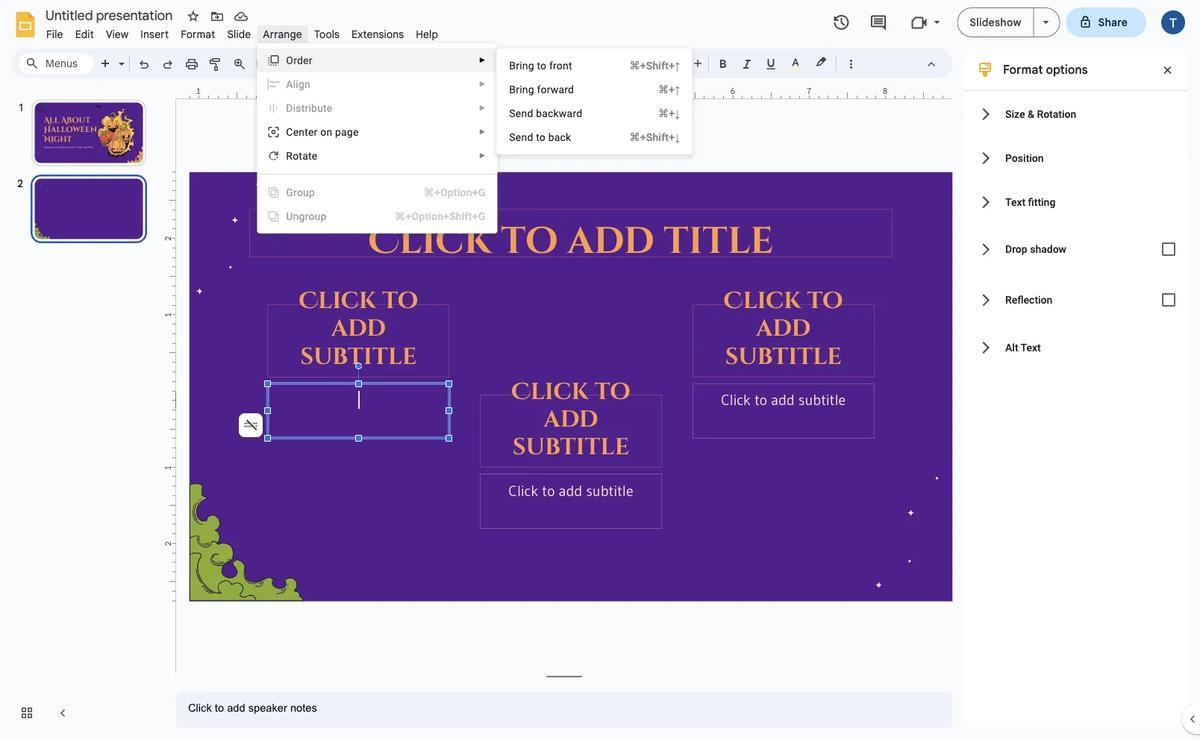 Task type: locate. For each thing, give the bounding box(es) containing it.
slide
[[227, 28, 251, 41]]

4 ► from the top
[[479, 128, 486, 136]]

menu item
[[258, 72, 497, 96], [258, 96, 497, 120], [258, 181, 497, 205], [258, 205, 497, 229]]

c enter on page
[[286, 126, 359, 138]]

► left bring to f ront
[[479, 56, 486, 65]]

⌘+up element
[[641, 82, 681, 97]]

Zoom field
[[252, 53, 311, 75]]

otate
[[293, 150, 318, 162]]

1 vertical spatial to
[[536, 131, 546, 143]]

send backward b element
[[510, 107, 587, 119]]

text right alt
[[1021, 341, 1042, 354]]

text left fitting at right
[[1006, 196, 1026, 208]]

istribute
[[293, 102, 333, 114]]

to left the bac at the top of the page
[[536, 131, 546, 143]]

⌘+shift+up element
[[612, 58, 681, 73]]

drop
[[1006, 243, 1028, 256]]

Star checkbox
[[183, 6, 204, 27]]

align a element
[[286, 78, 315, 90]]

send b ackward
[[510, 107, 583, 119]]

format down star checkbox
[[181, 28, 215, 41]]

1 vertical spatial bring
[[510, 83, 535, 96]]

menu containing o
[[257, 43, 498, 234]]

ard
[[559, 83, 574, 96]]

highlight color image
[[813, 53, 830, 71]]

o
[[286, 54, 294, 66]]

send down send b ackward
[[510, 131, 534, 143]]

send for send to bac k
[[510, 131, 534, 143]]

roup
[[294, 186, 315, 199]]

view menu item
[[100, 25, 135, 43]]

size & rotation tab
[[965, 92, 1189, 136]]

► up ⌘+option+g
[[479, 152, 486, 160]]

options
[[1047, 62, 1089, 77]]

►
[[479, 56, 486, 65], [479, 80, 486, 88], [479, 104, 486, 112], [479, 128, 486, 136], [479, 152, 486, 160]]

format inside format options section
[[1004, 62, 1044, 77]]

0 horizontal spatial format
[[181, 28, 215, 41]]

option inside format options application
[[239, 414, 263, 438]]

edit
[[75, 28, 94, 41]]

1 ► from the top
[[479, 56, 486, 65]]

bring left for
[[510, 83, 535, 96]]

► left send to bac k
[[479, 128, 486, 136]]

3 menu item from the top
[[258, 181, 497, 205]]

1 horizontal spatial format
[[1004, 62, 1044, 77]]

bring
[[510, 59, 535, 72], [510, 83, 535, 96]]

size
[[1006, 108, 1026, 120]]

to left f
[[537, 59, 547, 72]]

menu bar banner
[[0, 0, 1201, 741]]

send left b at left
[[510, 107, 534, 119]]

2 menu item from the top
[[258, 96, 497, 120]]

text
[[1006, 196, 1026, 208], [1021, 341, 1042, 354]]

w
[[551, 83, 559, 96]]

share
[[1099, 16, 1128, 29]]

send for send b ackward
[[510, 107, 534, 119]]

format inside format "menu item"
[[181, 28, 215, 41]]

⌘+option+shift+g
[[395, 210, 486, 223]]

r
[[286, 150, 293, 162]]

g roup
[[286, 186, 315, 199]]

insert menu item
[[135, 25, 175, 43]]

1 bring from the top
[[510, 59, 535, 72]]

o rder
[[286, 54, 313, 66]]

1 menu item from the top
[[258, 72, 497, 96]]

1 send from the top
[[510, 107, 534, 119]]

menu
[[257, 43, 498, 234], [497, 49, 693, 155]]

menu bar containing file
[[40, 19, 444, 44]]

1 vertical spatial text
[[1021, 341, 1042, 354]]

5 ► from the top
[[479, 152, 486, 160]]

to
[[537, 59, 547, 72], [536, 131, 546, 143]]

extensions menu item
[[346, 25, 410, 43]]

rotation
[[1038, 108, 1077, 120]]

slide menu item
[[221, 25, 257, 43]]

► for enter on page
[[479, 128, 486, 136]]

⌘+shift+down element
[[612, 130, 681, 145]]

Zoom text field
[[254, 53, 296, 74]]

u
[[286, 210, 293, 223]]

⌘+↑
[[659, 83, 681, 96]]

0 vertical spatial to
[[537, 59, 547, 72]]

format for format
[[181, 28, 215, 41]]

bring for bring for
[[510, 83, 535, 96]]

navigation
[[0, 84, 164, 741]]

3 ► from the top
[[479, 104, 486, 112]]

2 ► from the top
[[479, 80, 486, 88]]

position
[[1006, 152, 1044, 164]]

► left b at left
[[479, 104, 486, 112]]

tools menu item
[[308, 25, 346, 43]]

0 vertical spatial send
[[510, 107, 534, 119]]

help
[[416, 28, 438, 41]]

k
[[566, 131, 572, 143]]

format menu item
[[175, 25, 221, 43]]

center on page c element
[[286, 126, 363, 138]]

insert
[[141, 28, 169, 41]]

2 bring from the top
[[510, 83, 535, 96]]

rotate r element
[[286, 150, 322, 162]]

bring left f
[[510, 59, 535, 72]]

menu item containing u
[[258, 205, 497, 229]]

format options application
[[0, 0, 1201, 741]]

⌘+option+g element
[[406, 185, 486, 200]]

c
[[286, 126, 293, 138]]

1 vertical spatial format
[[1004, 62, 1044, 77]]

for
[[537, 83, 551, 96]]

drop shadow
[[1006, 243, 1067, 256]]

⌘+option+g
[[424, 186, 486, 199]]

format options
[[1004, 62, 1089, 77]]

tools
[[314, 28, 340, 41]]

drop shadow tab
[[965, 224, 1189, 275]]

alt
[[1006, 341, 1019, 354]]

menu bar
[[40, 19, 444, 44]]

0 vertical spatial format
[[181, 28, 215, 41]]

1 vertical spatial send
[[510, 131, 534, 143]]

on
[[321, 126, 333, 138]]

arrange
[[263, 28, 302, 41]]

to for bring
[[537, 59, 547, 72]]

bring forward w element
[[510, 83, 579, 96]]

4 menu item from the top
[[258, 205, 497, 229]]

2 send from the top
[[510, 131, 534, 143]]

send
[[510, 107, 534, 119], [510, 131, 534, 143]]

0 vertical spatial bring
[[510, 59, 535, 72]]

menu item containing d
[[258, 96, 497, 120]]

► for otate
[[479, 152, 486, 160]]

Menus field
[[19, 53, 93, 74]]

► left the bring for w ard
[[479, 80, 486, 88]]

order o element
[[286, 54, 317, 66]]

option
[[239, 414, 263, 438]]

0 vertical spatial text
[[1006, 196, 1026, 208]]

bring for bring to
[[510, 59, 535, 72]]

format
[[181, 28, 215, 41], [1004, 62, 1044, 77]]

text color image
[[788, 53, 804, 71]]

distribute d element
[[286, 102, 337, 114]]

toggle reflection image
[[1155, 285, 1184, 315]]

g
[[286, 186, 294, 199]]

format options section
[[965, 49, 1189, 729]]

format left the options
[[1004, 62, 1044, 77]]



Task type: describe. For each thing, give the bounding box(es) containing it.
left margin image
[[190, 87, 280, 99]]

help menu item
[[410, 25, 444, 43]]

toggle shadow image
[[1155, 234, 1184, 264]]

⌘+down element
[[641, 106, 681, 121]]

a lign
[[286, 78, 311, 90]]

group g element
[[286, 186, 320, 199]]

&
[[1028, 108, 1035, 120]]

share button
[[1067, 7, 1147, 37]]

text fitting
[[1006, 196, 1056, 208]]

main toolbar
[[93, 0, 863, 309]]

⌘+option+shift+g element
[[377, 209, 486, 224]]

Toggle shadow checkbox
[[1155, 234, 1184, 264]]

slideshow button
[[958, 7, 1035, 37]]

view
[[106, 28, 129, 41]]

page
[[335, 126, 359, 138]]

f
[[550, 59, 553, 72]]

⌘+shift+↓
[[630, 131, 681, 143]]

► for rder
[[479, 56, 486, 65]]

► for istribute
[[479, 104, 486, 112]]

ackward
[[542, 107, 583, 119]]

u ngroup
[[286, 210, 327, 223]]

text inside 'tab'
[[1006, 196, 1026, 208]]

do not autofit image
[[240, 415, 261, 436]]

menu containing bring to
[[497, 49, 693, 155]]

to for send
[[536, 131, 546, 143]]

size & rotation
[[1006, 108, 1077, 120]]

text fitting tab
[[965, 180, 1189, 224]]

⌘+shift+↑
[[630, 59, 681, 72]]

► for lign
[[479, 80, 486, 88]]

alt text tab
[[965, 326, 1189, 370]]

bring for w ard
[[510, 83, 574, 96]]

menu bar inside menu bar banner
[[40, 19, 444, 44]]

d istribute
[[286, 102, 333, 114]]

menu item containing a
[[258, 72, 497, 96]]

position tab
[[965, 136, 1189, 180]]

navigation inside format options application
[[0, 84, 164, 741]]

new slide with layout image
[[115, 54, 125, 59]]

extensions
[[352, 28, 404, 41]]

bring to front f element
[[510, 59, 577, 72]]

ngroup
[[293, 210, 327, 223]]

presentation options image
[[1044, 21, 1050, 24]]

menu item containing g
[[258, 181, 497, 205]]

arrange menu item
[[257, 25, 308, 43]]

shadow
[[1031, 243, 1067, 256]]

bac
[[549, 131, 566, 143]]

Toggle reflection checkbox
[[1155, 285, 1184, 315]]

r otate
[[286, 150, 318, 162]]

send to bac k
[[510, 131, 572, 143]]

⌘+↓
[[659, 107, 681, 119]]

file menu item
[[40, 25, 69, 43]]

enter
[[293, 126, 318, 138]]

send to back k element
[[510, 131, 576, 143]]

ungroup u element
[[286, 210, 331, 223]]

bring to f ront
[[510, 59, 573, 72]]

ront
[[553, 59, 573, 72]]

reflection tab
[[965, 275, 1189, 326]]

edit menu item
[[69, 25, 100, 43]]

b
[[536, 107, 542, 119]]

fitting
[[1029, 196, 1056, 208]]

format for format options
[[1004, 62, 1044, 77]]

Rename text field
[[40, 6, 181, 24]]

lign
[[293, 78, 311, 90]]

file
[[46, 28, 63, 41]]

rder
[[294, 54, 313, 66]]

reflection
[[1006, 294, 1053, 306]]

alt text
[[1006, 341, 1042, 354]]

d
[[286, 102, 293, 114]]

a
[[286, 78, 293, 90]]

text inside tab
[[1021, 341, 1042, 354]]

slideshow
[[970, 16, 1022, 29]]



Task type: vqa. For each thing, say whether or not it's contained in the screenshot.


